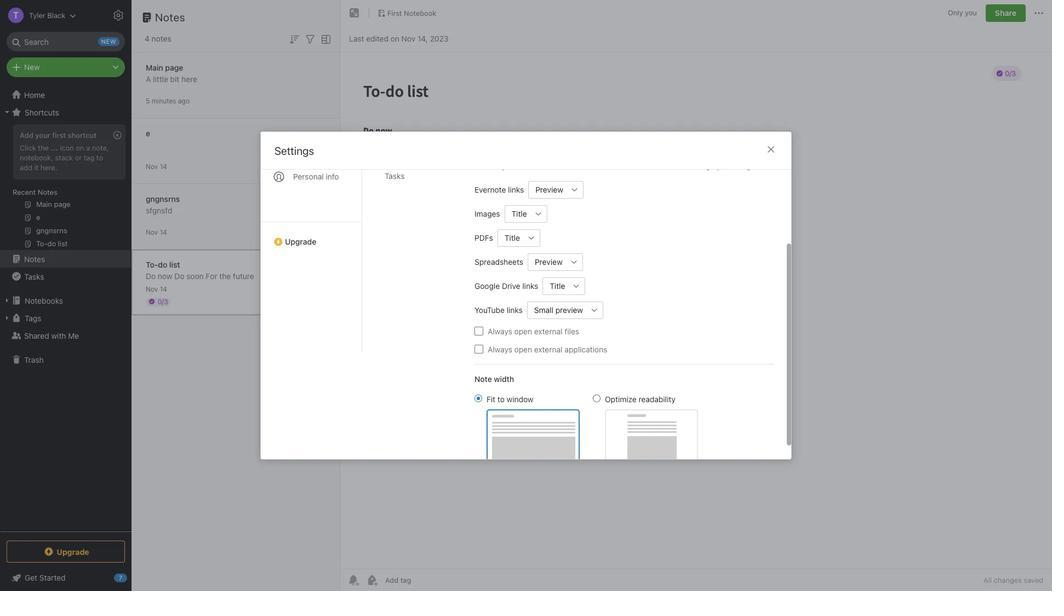 Task type: vqa. For each thing, say whether or not it's contained in the screenshot.
quickly on the top of page
no



Task type: describe. For each thing, give the bounding box(es) containing it.
notebook,
[[20, 153, 53, 162]]

only
[[948, 8, 963, 17]]

choose your default views for new links and attachments.
[[475, 162, 666, 171]]

Choose default view option for PDFs field
[[498, 229, 540, 247]]

your for default
[[502, 162, 517, 171]]

do
[[158, 260, 167, 269]]

always open external applications
[[488, 345, 607, 354]]

with
[[51, 331, 66, 341]]

all
[[984, 577, 992, 585]]

attachments.
[[622, 162, 666, 171]]

the inside to-do list do now do soon for the future
[[219, 272, 231, 281]]

home link
[[0, 86, 132, 104]]

4 notes
[[145, 34, 171, 43]]

width
[[494, 375, 514, 384]]

drive
[[502, 282, 520, 291]]

nov inside note window element
[[402, 34, 416, 43]]

share button
[[986, 4, 1026, 22]]

4
[[145, 34, 150, 43]]

Fit to window radio
[[475, 395, 482, 403]]

shared with me link
[[0, 327, 131, 345]]

applications
[[565, 345, 607, 354]]

close image
[[765, 143, 778, 156]]

first notebook button
[[374, 5, 440, 21]]

new button
[[7, 58, 125, 77]]

always for always open external applications
[[488, 345, 512, 354]]

google drive links
[[475, 282, 538, 291]]

open for always open external files
[[514, 327, 532, 336]]

tasks tab
[[376, 167, 457, 185]]

on inside icon on a note, notebook, stack or tag to add it here.
[[76, 144, 84, 152]]

3 nov 14 from the top
[[146, 285, 167, 293]]

note list element
[[132, 0, 340, 592]]

new
[[24, 62, 40, 72]]

youtube
[[475, 306, 505, 315]]

it
[[34, 163, 39, 172]]

shared with me
[[24, 331, 79, 341]]

to inside icon on a note, notebook, stack or tag to add it here.
[[96, 153, 103, 162]]

all changes saved
[[984, 577, 1044, 585]]

the inside group
[[38, 144, 49, 152]]

Choose default view option for Images field
[[505, 205, 547, 223]]

stack
[[55, 153, 73, 162]]

e
[[146, 129, 150, 138]]

tags
[[25, 314, 41, 323]]

add tag image
[[366, 574, 379, 588]]

a
[[146, 74, 151, 84]]

click
[[20, 144, 36, 152]]

only you
[[948, 8, 977, 17]]

list
[[169, 260, 180, 269]]

preview for spreadsheets
[[535, 258, 563, 267]]

3 14 from the top
[[160, 285, 167, 293]]

tasks button
[[0, 268, 131, 286]]

pdfs
[[475, 233, 493, 243]]

expand tags image
[[3, 314, 12, 323]]

info
[[326, 172, 339, 181]]

default
[[518, 162, 542, 171]]

14,
[[418, 34, 428, 43]]

nov 14 for gngnsrns
[[146, 228, 167, 236]]

a
[[86, 144, 90, 152]]

shortcuts
[[25, 108, 59, 117]]

preview
[[556, 306, 583, 315]]

add
[[20, 131, 33, 140]]

or
[[75, 153, 82, 162]]

2 do from the left
[[174, 272, 184, 281]]

notes
[[152, 34, 171, 43]]

nov up 0/3
[[146, 285, 158, 293]]

to-do list do now do soon for the future
[[146, 260, 254, 281]]

5 minutes ago
[[146, 97, 190, 105]]

options?
[[713, 162, 743, 171]]

links right 'drive'
[[522, 282, 538, 291]]

...
[[51, 144, 58, 152]]

google
[[475, 282, 500, 291]]

sfgnsfd
[[146, 206, 172, 215]]

note width
[[475, 375, 514, 384]]

option group containing fit to window
[[475, 394, 698, 463]]

here.
[[40, 163, 57, 172]]

recent notes
[[13, 188, 57, 197]]

tasks inside "tab"
[[385, 172, 405, 181]]

external for files
[[534, 327, 563, 336]]

preview button for evernote links
[[528, 181, 566, 199]]

Search text field
[[14, 32, 117, 52]]

optimize readability
[[605, 395, 676, 404]]

on inside note window element
[[391, 34, 399, 43]]

0/3
[[158, 298, 168, 306]]

fit
[[487, 395, 496, 404]]

14 for gngnsrns
[[160, 228, 167, 236]]

what are my options?
[[668, 162, 743, 171]]

always for always open external files
[[488, 327, 512, 336]]

expand notebooks image
[[3, 297, 12, 305]]

title for pdfs
[[505, 233, 520, 243]]

title button for pdfs
[[498, 229, 523, 247]]

spreadsheets
[[475, 258, 523, 267]]

shortcut
[[68, 131, 97, 140]]

last edited on nov 14, 2023
[[349, 34, 449, 43]]

title button for images
[[505, 205, 530, 223]]

notes link
[[0, 250, 131, 268]]

soon
[[186, 272, 204, 281]]

open for always open external applications
[[514, 345, 532, 354]]

nov down the e
[[146, 163, 158, 171]]

tag
[[84, 153, 94, 162]]

5
[[146, 97, 150, 105]]

recent
[[13, 188, 36, 197]]

upgrade button inside tab list
[[261, 222, 362, 251]]

Always open external files checkbox
[[475, 327, 483, 336]]



Task type: locate. For each thing, give the bounding box(es) containing it.
tree containing home
[[0, 86, 132, 532]]

choose
[[475, 162, 500, 171]]

notes inside note list element
[[155, 11, 185, 24]]

1 vertical spatial preview
[[535, 258, 563, 267]]

nov 14 up 0/3
[[146, 285, 167, 293]]

2 nov 14 from the top
[[146, 228, 167, 236]]

your for first
[[35, 131, 50, 140]]

1 horizontal spatial upgrade
[[285, 237, 316, 247]]

settings
[[275, 145, 314, 157]]

upgrade for the leftmost upgrade popup button
[[57, 548, 89, 557]]

to
[[96, 153, 103, 162], [498, 395, 505, 404]]

window
[[507, 395, 534, 404]]

gngnsrns sfgnsfd
[[146, 194, 180, 215]]

0 horizontal spatial tasks
[[24, 272, 44, 281]]

notes up tasks button
[[24, 255, 45, 264]]

you
[[965, 8, 977, 17]]

0 vertical spatial always
[[488, 327, 512, 336]]

0 horizontal spatial on
[[76, 144, 84, 152]]

add
[[20, 163, 32, 172]]

14 down "sfgnsfd"
[[160, 228, 167, 236]]

None search field
[[14, 32, 117, 52]]

always right always open external files checkbox
[[488, 327, 512, 336]]

small preview
[[534, 306, 583, 315]]

changes
[[994, 577, 1022, 585]]

0 horizontal spatial the
[[38, 144, 49, 152]]

are
[[688, 162, 699, 171]]

0 horizontal spatial your
[[35, 131, 50, 140]]

2 vertical spatial nov 14
[[146, 285, 167, 293]]

2 always from the top
[[488, 345, 512, 354]]

new
[[575, 162, 589, 171]]

always
[[488, 327, 512, 336], [488, 345, 512, 354]]

links
[[591, 162, 606, 171], [508, 185, 524, 195], [522, 282, 538, 291], [507, 306, 523, 315]]

last
[[349, 34, 364, 43]]

evernote links
[[475, 185, 524, 195]]

preview for evernote links
[[536, 185, 563, 195]]

1 vertical spatial 14
[[160, 228, 167, 236]]

tree
[[0, 86, 132, 532]]

1 vertical spatial upgrade
[[57, 548, 89, 557]]

0 vertical spatial your
[[35, 131, 50, 140]]

1 do from the left
[[146, 272, 156, 281]]

nov 14 down "sfgnsfd"
[[146, 228, 167, 236]]

1 horizontal spatial tasks
[[385, 172, 405, 181]]

0 horizontal spatial upgrade
[[57, 548, 89, 557]]

1 vertical spatial always
[[488, 345, 512, 354]]

for
[[206, 272, 217, 281]]

your left "default"
[[502, 162, 517, 171]]

0 vertical spatial notes
[[155, 11, 185, 24]]

0 vertical spatial the
[[38, 144, 49, 152]]

title for images
[[512, 209, 527, 219]]

1 horizontal spatial on
[[391, 34, 399, 43]]

Note Editor text field
[[340, 53, 1052, 569]]

to right fit
[[498, 395, 505, 404]]

notes
[[155, 11, 185, 24], [38, 188, 57, 197], [24, 255, 45, 264]]

title button
[[505, 205, 530, 223], [498, 229, 523, 247], [543, 278, 568, 295]]

0 vertical spatial title button
[[505, 205, 530, 223]]

2 open from the top
[[514, 345, 532, 354]]

share
[[995, 8, 1017, 18]]

home
[[24, 90, 45, 99]]

1 vertical spatial title
[[505, 233, 520, 243]]

add your first shortcut
[[20, 131, 97, 140]]

1 horizontal spatial do
[[174, 272, 184, 281]]

nov 14 for e
[[146, 163, 167, 171]]

1 vertical spatial preview button
[[528, 253, 565, 271]]

preview down views
[[536, 185, 563, 195]]

minutes
[[152, 97, 176, 105]]

1 14 from the top
[[160, 163, 167, 171]]

2 vertical spatial title
[[550, 282, 565, 291]]

Optimize readability radio
[[593, 395, 601, 403]]

0 horizontal spatial to
[[96, 153, 103, 162]]

settings image
[[112, 9, 125, 22]]

ago
[[178, 97, 190, 105]]

0 vertical spatial preview button
[[528, 181, 566, 199]]

notes up notes
[[155, 11, 185, 24]]

preview
[[536, 185, 563, 195], [535, 258, 563, 267]]

tab list
[[261, 63, 362, 353]]

the
[[38, 144, 49, 152], [219, 272, 231, 281]]

14 up gngnsrns
[[160, 163, 167, 171]]

and
[[608, 162, 620, 171]]

1 nov 14 from the top
[[146, 163, 167, 171]]

title button right pdfs at the left top of the page
[[498, 229, 523, 247]]

preview button down views
[[528, 181, 566, 199]]

preview button up title "field"
[[528, 253, 565, 271]]

tasks inside button
[[24, 272, 44, 281]]

title inside the choose default view option for images field
[[512, 209, 527, 219]]

youtube links
[[475, 306, 523, 315]]

1 vertical spatial the
[[219, 272, 231, 281]]

always right always open external applications option
[[488, 345, 512, 354]]

on right edited
[[391, 34, 399, 43]]

what
[[668, 162, 686, 171]]

0 vertical spatial 14
[[160, 163, 167, 171]]

the left ...
[[38, 144, 49, 152]]

nov
[[402, 34, 416, 43], [146, 163, 158, 171], [146, 228, 158, 236], [146, 285, 158, 293]]

1 horizontal spatial to
[[498, 395, 505, 404]]

do down to-
[[146, 272, 156, 281]]

trash
[[24, 355, 44, 365]]

1 vertical spatial your
[[502, 162, 517, 171]]

title inside "choose default view option for pdfs" field
[[505, 233, 520, 243]]

title up spreadsheets
[[505, 233, 520, 243]]

do down list
[[174, 272, 184, 281]]

preview up title "field"
[[535, 258, 563, 267]]

0 horizontal spatial do
[[146, 272, 156, 281]]

do
[[146, 272, 156, 281], [174, 272, 184, 281]]

1 vertical spatial upgrade button
[[7, 542, 125, 563]]

title up small preview button
[[550, 282, 565, 291]]

group
[[0, 121, 131, 255]]

1 horizontal spatial your
[[502, 162, 517, 171]]

Always open external applications checkbox
[[475, 345, 483, 354]]

expand note image
[[348, 7, 361, 20]]

0 vertical spatial open
[[514, 327, 532, 336]]

views
[[544, 162, 562, 171]]

external for applications
[[534, 345, 563, 354]]

2 vertical spatial notes
[[24, 255, 45, 264]]

title button for google drive links
[[543, 278, 568, 295]]

optimize
[[605, 395, 637, 404]]

title button down choose default view option for spreadsheets field
[[543, 278, 568, 295]]

1 vertical spatial notes
[[38, 188, 57, 197]]

option group
[[475, 394, 698, 463]]

note window element
[[340, 0, 1052, 592]]

title up "choose default view option for pdfs" field
[[512, 209, 527, 219]]

me
[[68, 331, 79, 341]]

open up 'always open external applications'
[[514, 327, 532, 336]]

shortcuts button
[[0, 104, 131, 121]]

1 horizontal spatial upgrade button
[[261, 222, 362, 251]]

0 vertical spatial tasks
[[385, 172, 405, 181]]

my
[[701, 162, 711, 171]]

for
[[564, 162, 573, 171]]

external up 'always open external applications'
[[534, 327, 563, 336]]

2 external from the top
[[534, 345, 563, 354]]

links down 'drive'
[[507, 306, 523, 315]]

first
[[387, 9, 402, 17]]

here
[[181, 74, 197, 84]]

images
[[475, 209, 500, 219]]

small
[[534, 306, 554, 315]]

nov left "14,"
[[402, 34, 416, 43]]

nov down "sfgnsfd"
[[146, 228, 158, 236]]

shared
[[24, 331, 49, 341]]

14 up 0/3
[[160, 285, 167, 293]]

readability
[[639, 395, 676, 404]]

1 always from the top
[[488, 327, 512, 336]]

note
[[475, 375, 492, 384]]

evernote
[[475, 185, 506, 195]]

nov 14 up gngnsrns
[[146, 163, 167, 171]]

links left and
[[591, 162, 606, 171]]

to-
[[146, 260, 158, 269]]

external down always open external files
[[534, 345, 563, 354]]

Choose default view option for Spreadsheets field
[[528, 253, 583, 271]]

0 vertical spatial title
[[512, 209, 527, 219]]

first
[[52, 131, 66, 140]]

upgrade inside tab list
[[285, 237, 316, 247]]

tags button
[[0, 310, 131, 327]]

1 vertical spatial on
[[76, 144, 84, 152]]

0 vertical spatial preview
[[536, 185, 563, 195]]

personal
[[293, 172, 324, 181]]

trash link
[[0, 351, 131, 369]]

1 vertical spatial title button
[[498, 229, 523, 247]]

add a reminder image
[[347, 574, 360, 588]]

0 vertical spatial nov 14
[[146, 163, 167, 171]]

1 vertical spatial open
[[514, 345, 532, 354]]

upgrade for upgrade popup button in tab list
[[285, 237, 316, 247]]

the right for
[[219, 272, 231, 281]]

1 vertical spatial to
[[498, 395, 505, 404]]

14 for e
[[160, 163, 167, 171]]

first notebook
[[387, 9, 436, 17]]

2 14 from the top
[[160, 228, 167, 236]]

0 vertical spatial to
[[96, 153, 103, 162]]

links right "evernote"
[[508, 185, 524, 195]]

Choose default view option for Evernote links field
[[528, 181, 584, 199]]

preview inside choose default view option for evernote links field
[[536, 185, 563, 195]]

personal info
[[293, 172, 339, 181]]

title button up "choose default view option for pdfs" field
[[505, 205, 530, 223]]

1 vertical spatial external
[[534, 345, 563, 354]]

edited
[[366, 34, 389, 43]]

notebooks
[[25, 296, 63, 306]]

1 external from the top
[[534, 327, 563, 336]]

fit to window
[[487, 395, 534, 404]]

0 vertical spatial on
[[391, 34, 399, 43]]

always open external files
[[488, 327, 579, 336]]

0 vertical spatial external
[[534, 327, 563, 336]]

title for google drive links
[[550, 282, 565, 291]]

1 open from the top
[[514, 327, 532, 336]]

open down always open external files
[[514, 345, 532, 354]]

gngnsrns
[[146, 194, 180, 204]]

title inside "field"
[[550, 282, 565, 291]]

note,
[[92, 144, 109, 152]]

tab list containing personal info
[[261, 63, 362, 353]]

0 vertical spatial upgrade button
[[261, 222, 362, 251]]

to inside option group
[[498, 395, 505, 404]]

your up click the ... in the left of the page
[[35, 131, 50, 140]]

1 horizontal spatial the
[[219, 272, 231, 281]]

1 vertical spatial tasks
[[24, 272, 44, 281]]

1 vertical spatial nov 14
[[146, 228, 167, 236]]

files
[[565, 327, 579, 336]]

nov 14
[[146, 163, 167, 171], [146, 228, 167, 236], [146, 285, 167, 293]]

icon on a note, notebook, stack or tag to add it here.
[[20, 144, 109, 172]]

your inside group
[[35, 131, 50, 140]]

notes right recent
[[38, 188, 57, 197]]

bit
[[170, 74, 179, 84]]

preview inside choose default view option for spreadsheets field
[[535, 258, 563, 267]]

saved
[[1024, 577, 1044, 585]]

group containing add your first shortcut
[[0, 121, 131, 255]]

on left a
[[76, 144, 84, 152]]

0 horizontal spatial upgrade button
[[7, 542, 125, 563]]

little
[[153, 74, 168, 84]]

future
[[233, 272, 254, 281]]

Choose default view option for Google Drive links field
[[543, 278, 586, 295]]

Choose default view option for YouTube links field
[[527, 302, 603, 319]]

icon
[[60, 144, 74, 152]]

2 vertical spatial title button
[[543, 278, 568, 295]]

0 vertical spatial upgrade
[[285, 237, 316, 247]]

2023
[[430, 34, 449, 43]]

to down note,
[[96, 153, 103, 162]]

now
[[158, 272, 172, 281]]

preview button for spreadsheets
[[528, 253, 565, 271]]

2 vertical spatial 14
[[160, 285, 167, 293]]



